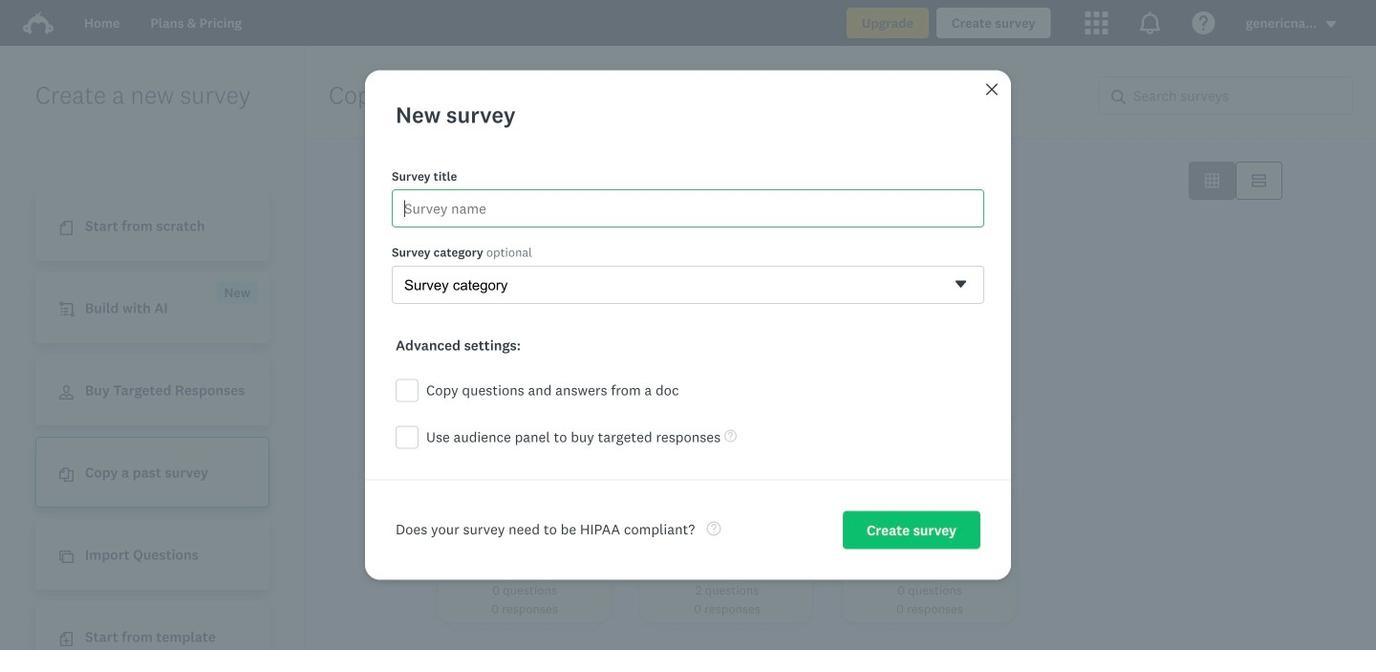 Task type: vqa. For each thing, say whether or not it's contained in the screenshot.
Warning image
no



Task type: locate. For each thing, give the bounding box(es) containing it.
1 horizontal spatial starfilled image
[[787, 298, 801, 313]]

brand logo image
[[23, 8, 54, 38], [23, 11, 54, 34]]

starfilled image
[[584, 298, 598, 313], [787, 298, 801, 313], [989, 500, 1004, 514]]

close image
[[985, 82, 1000, 97]]

dropdown arrow icon image
[[1325, 18, 1338, 31], [1327, 21, 1337, 28]]

textboxmultiple image
[[1252, 174, 1267, 188]]

clone image
[[59, 550, 74, 564]]

dialog
[[365, 70, 1011, 580]]

user image
[[59, 385, 74, 400]]

products icon image
[[1086, 11, 1109, 34], [1086, 11, 1109, 34]]

help image
[[725, 429, 737, 442]]

close image
[[987, 84, 998, 95]]



Task type: describe. For each thing, give the bounding box(es) containing it.
2 brand logo image from the top
[[23, 11, 54, 34]]

grid image
[[1205, 174, 1220, 188]]

1 brand logo image from the top
[[23, 8, 54, 38]]

help icon image
[[1193, 11, 1216, 34]]

notification center icon image
[[1139, 11, 1162, 34]]

documentclone image
[[59, 468, 74, 482]]

Survey name field
[[392, 189, 985, 228]]

Search surveys field
[[1126, 77, 1353, 114]]

search image
[[1112, 90, 1126, 104]]

starfilled image
[[557, 174, 572, 188]]

help image
[[707, 521, 721, 536]]

document image
[[59, 221, 74, 235]]

documentplus image
[[59, 632, 74, 646]]

2 horizontal spatial starfilled image
[[989, 500, 1004, 514]]

0 horizontal spatial starfilled image
[[584, 298, 598, 313]]



